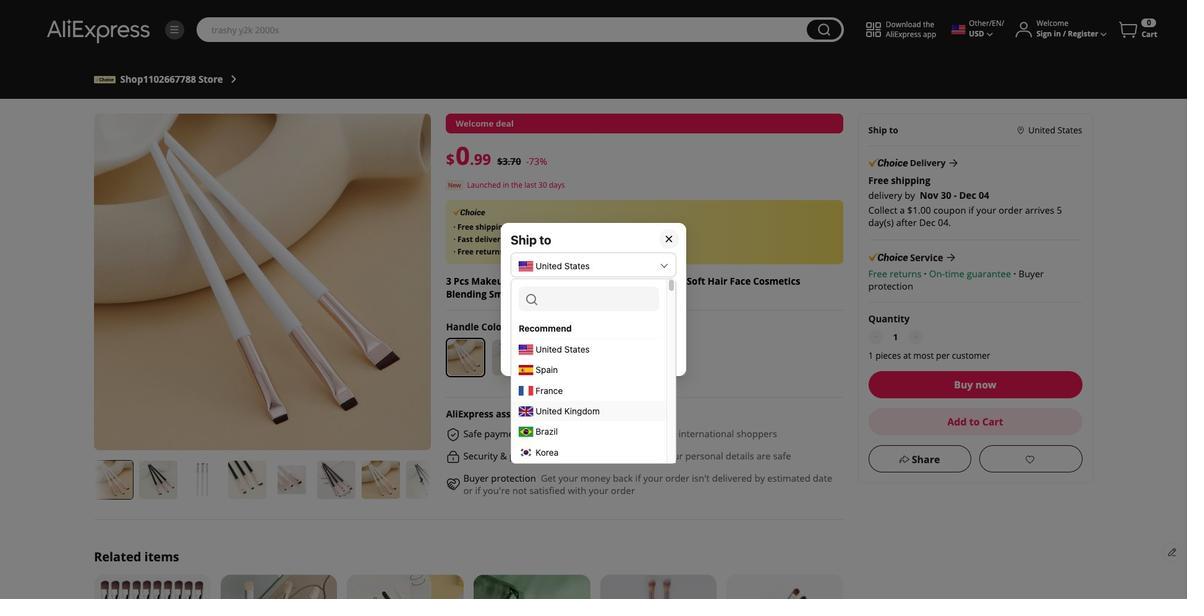 Task type: vqa. For each thing, say whether or not it's contained in the screenshot.


Task type: describe. For each thing, give the bounding box(es) containing it.
1 vertical spatial united states
[[536, 261, 590, 272]]

register
[[1068, 29, 1098, 39]]

nose
[[622, 275, 646, 288]]

on
[[509, 222, 518, 233]]

cart inside button
[[983, 416, 1004, 429]]

questions
[[572, 247, 605, 257]]

brush
[[563, 288, 590, 300]]

launched in the last 30 days
[[467, 180, 565, 191]]

0 vertical spatial united states
[[1029, 124, 1083, 136]]

beauty
[[593, 288, 626, 300]]

to inside button
[[970, 416, 980, 429]]

&
[[500, 450, 507, 462]]

by right used
[[639, 428, 650, 440]]

delivered
[[712, 472, 752, 485]]

money
[[581, 472, 610, 485]]

1 horizontal spatial dec
[[920, 217, 936, 229]]

used
[[616, 428, 637, 440]]

now
[[976, 379, 997, 392]]

fast
[[458, 235, 473, 245]]

shop1102667788 store link
[[120, 72, 240, 87]]

alabama
[[519, 290, 553, 301]]

set
[[551, 275, 566, 288]]

2 privacy from the left
[[618, 450, 648, 462]]

other/
[[969, 18, 992, 29]]

$3.70
[[497, 155, 521, 168]]

respect
[[561, 450, 593, 462]]

5
[[1057, 204, 1063, 217]]

guarantee
[[967, 268, 1012, 280]]

0 horizontal spatial protection
[[491, 472, 536, 485]]

1 horizontal spatial ship
[[869, 124, 887, 136]]

0 cart
[[1142, 17, 1158, 40]]

you're
[[483, 485, 510, 497]]

your inside free shipping delivery by nov 30 - dec 04 collect a $1.00 coupon if your order arrives 5 day(s) after  dec 04.
[[977, 204, 997, 217]]

free inside free shipping delivery by nov 30 - dec 04 collect a $1.00 coupon if your order arrives 5 day(s) after  dec 04.
[[869, 175, 889, 187]]

aliexpress inside 'download the aliexpress app'
[[886, 29, 921, 40]]

- for shipping
[[954, 189, 957, 202]]

the inside 'download the aliexpress app'
[[923, 19, 935, 30]]

most
[[914, 350, 934, 362]]

0 horizontal spatial to
[[540, 233, 551, 247]]

1 horizontal spatial buyer protection
[[869, 268, 1044, 293]]

2 9 from the left
[[483, 149, 491, 169]]

add to cart
[[948, 416, 1004, 429]]

1 vertical spatial 0
[[456, 139, 470, 173]]

free up quantity
[[869, 268, 888, 280]]

shipping inside free shipping delivery by nov 30 - dec 04 collect a $1.00 coupon if your order arrives 5 day(s) after  dec 04.
[[891, 175, 931, 187]]

or
[[463, 485, 473, 497]]

shadow
[[648, 275, 684, 288]]

0 horizontal spatial the
[[511, 180, 523, 191]]

sign in / register
[[1037, 29, 1098, 39]]

3 for 3 notch
[[519, 320, 524, 330]]

add to cart button
[[869, 409, 1083, 436]]

on-
[[929, 268, 945, 280]]

1sqid_b image
[[169, 24, 180, 35]]

day(s)
[[869, 217, 894, 229]]

download
[[886, 19, 921, 30]]

assurance
[[496, 408, 543, 420]]

safe payments payment methods used by many international shoppers
[[463, 428, 777, 440]]

0 vertical spatial states
[[1058, 124, 1083, 136]]

04.
[[938, 217, 951, 229]]

security & privacy we respect your privacy so your personal details are safe
[[463, 450, 791, 462]]

04 inside · free shipping on first order · fast delivery by dec 04 · free returns within 15 days, no questions asked
[[532, 235, 540, 245]]

pcs
[[454, 275, 469, 288]]

1 horizontal spatial if
[[635, 472, 641, 485]]

tools
[[628, 288, 652, 300]]

delivery inside free shipping delivery by nov 30 - dec 04 collect a $1.00 coupon if your order arrives 5 day(s) after  dec 04.
[[869, 189, 903, 202]]

smudge
[[489, 288, 526, 300]]

returns inside · free shipping on first order · fast delivery by dec 04 · free returns within 15 days, no questions asked
[[476, 247, 503, 257]]

isn't
[[692, 472, 710, 485]]

04 inside free shipping delivery by nov 30 - dec 04 collect a $1.00 coupon if your order arrives 5 day(s) after  dec 04.
[[979, 189, 990, 202]]

not
[[512, 485, 527, 497]]

order inside free shipping delivery by nov 30 - dec 04 collect a $1.00 coupon if your order arrives 5 day(s) after  dec 04.
[[999, 204, 1023, 217]]

0 horizontal spatial 30
[[539, 180, 547, 191]]

international
[[679, 428, 734, 440]]

hair
[[708, 275, 728, 288]]

days,
[[541, 247, 559, 257]]

shipping inside · free shipping on first order · fast delivery by dec 04 · free returns within 15 days, no questions asked
[[476, 222, 507, 233]]

notch
[[526, 320, 549, 330]]

personal
[[685, 450, 723, 462]]

makeup
[[471, 275, 509, 288]]

items
[[144, 549, 179, 566]]

free returns · on-time guarantee ·
[[869, 268, 1017, 280]]

0 vertical spatial cart
[[1142, 29, 1158, 40]]

15
[[531, 247, 539, 257]]

shoppers
[[737, 428, 777, 440]]

dec inside · free shipping on first order · fast delivery by dec 04 · free returns within 15 days, no questions asked
[[517, 235, 530, 245]]

30 inside free shipping delivery by nov 30 - dec 04 collect a $1.00 coupon if your order arrives 5 day(s) after  dec 04.
[[941, 189, 952, 202]]

1 vertical spatial states
[[564, 261, 590, 272]]

1
[[869, 350, 874, 362]]

blending
[[446, 288, 487, 300]]

2 vertical spatial united states
[[536, 345, 590, 355]]

add
[[948, 416, 967, 429]]

payment
[[534, 428, 573, 440]]

delivery
[[910, 157, 946, 169]]

quantity
[[869, 313, 910, 325]]

buy
[[955, 379, 973, 392]]

1 vertical spatial buyer
[[463, 472, 489, 485]]

brazil
[[536, 427, 558, 438]]

asked
[[607, 247, 628, 257]]

1 horizontal spatial protection
[[869, 280, 914, 293]]

back
[[613, 472, 633, 485]]

1 pieces at most per customer
[[869, 350, 991, 362]]

73%
[[529, 155, 547, 168]]

0 vertical spatial dec
[[960, 189, 977, 202]]

shader
[[528, 288, 561, 300]]

security
[[463, 450, 498, 462]]

after
[[897, 217, 917, 229]]

apply button
[[511, 347, 676, 367]]

1 horizontal spatial ship to
[[869, 124, 899, 136]]

service
[[910, 252, 944, 264]]

buy now
[[955, 379, 997, 392]]

last
[[525, 180, 537, 191]]

within
[[507, 247, 529, 257]]

satisfied
[[529, 485, 565, 497]]

1 9 from the left
[[474, 149, 483, 169]]



Task type: locate. For each thing, give the bounding box(es) containing it.
buyer right guarantee
[[1019, 268, 1044, 280]]

0 horizontal spatial shipping
[[476, 222, 507, 233]]

.
[[470, 149, 474, 169]]

1 vertical spatial aliexpress
[[446, 408, 493, 420]]

handle
[[446, 321, 479, 333]]

2 vertical spatial states
[[564, 345, 590, 355]]

by inside free shipping delivery by nov 30 - dec 04 collect a $1.00 coupon if your order arrives 5 day(s) after  dec 04.
[[905, 189, 915, 202]]

0 horizontal spatial in
[[503, 180, 509, 191]]

1 horizontal spatial to
[[890, 124, 899, 136]]

0 vertical spatial returns
[[476, 247, 503, 257]]

None text field
[[886, 330, 906, 345]]

safe
[[773, 450, 791, 462]]

0 vertical spatial delivery
[[869, 189, 903, 202]]

0
[[1147, 17, 1151, 28], [456, 139, 470, 173]]

1 vertical spatial shipping
[[476, 222, 507, 233]]

protection down &
[[491, 472, 536, 485]]

0 vertical spatial to
[[890, 124, 899, 136]]

0 horizontal spatial aliexpress
[[446, 408, 493, 420]]

methods
[[575, 428, 614, 440]]

your right with
[[589, 485, 609, 497]]

time
[[945, 268, 965, 280]]

days
[[549, 180, 565, 191]]

protection
[[869, 280, 914, 293], [491, 472, 536, 485]]

first
[[520, 222, 534, 233]]

trashy y2k 2000s text field
[[205, 23, 801, 36]]

1 vertical spatial protection
[[491, 472, 536, 485]]

estimated
[[767, 472, 811, 485]]

0 vertical spatial buyer protection
[[869, 268, 1044, 293]]

1 horizontal spatial cart
[[1142, 29, 1158, 40]]

None button
[[807, 20, 841, 40]]

1 vertical spatial in
[[503, 180, 509, 191]]

date
[[813, 472, 832, 485]]

2 horizontal spatial dec
[[960, 189, 977, 202]]

3
[[446, 275, 451, 288], [519, 320, 524, 330]]

- inside $ 0 . 9 9 $3.70 -73%
[[526, 155, 529, 168]]

order right first in the left of the page
[[536, 222, 555, 233]]

0 horizontal spatial /
[[1002, 18, 1004, 29]]

0 horizontal spatial ship
[[511, 233, 537, 247]]

0 vertical spatial ship to
[[869, 124, 899, 136]]

launched
[[467, 180, 501, 191]]

1 horizontal spatial delivery
[[869, 189, 903, 202]]

dec
[[960, 189, 977, 202], [920, 217, 936, 229], [517, 235, 530, 245]]

0 horizontal spatial buyer protection
[[463, 472, 536, 485]]

buyer down security
[[463, 472, 489, 485]]

if right or
[[475, 485, 481, 497]]

0 horizontal spatial delivery
[[475, 235, 505, 245]]

cosmetics
[[753, 275, 800, 288]]

in for the
[[503, 180, 509, 191]]

2 horizontal spatial to
[[970, 416, 980, 429]]

in
[[1054, 29, 1061, 39], [503, 180, 509, 191]]

$1.00
[[908, 204, 931, 217]]

download the aliexpress app
[[886, 19, 936, 40]]

$
[[446, 149, 455, 169]]

soft
[[687, 275, 705, 288]]

/ right other/
[[1002, 18, 1004, 29]]

0 horizontal spatial 04
[[532, 235, 540, 245]]

we
[[545, 450, 559, 462]]

with
[[568, 485, 586, 497]]

0 horizontal spatial dec
[[517, 235, 530, 245]]

the
[[923, 19, 935, 30], [511, 180, 523, 191]]

at
[[904, 350, 912, 362]]

0 vertical spatial 04
[[979, 189, 990, 202]]

1 horizontal spatial /
[[1063, 29, 1066, 39]]

order
[[999, 204, 1023, 217], [536, 222, 555, 233], [665, 472, 690, 485], [611, 485, 635, 497]]

united states
[[1029, 124, 1083, 136], [536, 261, 590, 272], [536, 345, 590, 355]]

in for /
[[1054, 29, 1061, 39]]

arrives
[[1026, 204, 1055, 217]]

handle color white
[[446, 321, 538, 333]]

buyer protection
[[869, 268, 1044, 293], [463, 472, 536, 485]]

30
[[539, 180, 547, 191], [941, 189, 952, 202]]

returns down service
[[890, 268, 922, 280]]

by down on
[[507, 235, 515, 245]]

nov
[[920, 189, 939, 202]]

0 vertical spatial 3
[[446, 275, 451, 288]]

in right sign
[[1054, 29, 1061, 39]]

by inside · free shipping on first order · fast delivery by dec 04 · free returns within 15 days, no questions asked
[[507, 235, 515, 245]]

free shipping delivery by nov 30 - dec 04 collect a $1.00 coupon if your order arrives 5 day(s) after  dec 04.
[[869, 175, 1063, 229]]

privacy left so
[[618, 450, 648, 462]]

0 vertical spatial aliexpress
[[886, 29, 921, 40]]

many
[[652, 428, 676, 440]]

sign
[[1037, 29, 1052, 39]]

korea
[[536, 448, 559, 458]]

your right so
[[663, 450, 683, 462]]

1 vertical spatial the
[[511, 180, 523, 191]]

brushes
[[511, 275, 549, 288]]

1 horizontal spatial buyer
[[1019, 268, 1044, 280]]

1 privacy from the left
[[509, 450, 540, 462]]

1 vertical spatial dec
[[920, 217, 936, 229]]

customer
[[952, 350, 991, 362]]

1 horizontal spatial shipping
[[891, 175, 931, 187]]

order inside · free shipping on first order · fast delivery by dec 04 · free returns within 15 days, no questions asked
[[536, 222, 555, 233]]

04 right nov
[[979, 189, 990, 202]]

1 vertical spatial to
[[540, 233, 551, 247]]

to
[[890, 124, 899, 136], [540, 233, 551, 247], [970, 416, 980, 429]]

your down so
[[643, 472, 663, 485]]

3 notch
[[519, 320, 549, 330]]

0 vertical spatial -
[[526, 155, 529, 168]]

shipping up nov
[[891, 175, 931, 187]]

if right coupon
[[969, 204, 974, 217]]

if inside free shipping delivery by nov 30 - dec 04 collect a $1.00 coupon if your order arrives 5 day(s) after  dec 04.
[[969, 204, 974, 217]]

shipping left on
[[476, 222, 507, 233]]

0 horizontal spatial ship to
[[511, 233, 551, 247]]

get
[[541, 472, 556, 485]]

1 vertical spatial returns
[[890, 268, 922, 280]]

1 horizontal spatial in
[[1054, 29, 1061, 39]]

no
[[561, 247, 570, 257]]

aliexpress up 'safe'
[[446, 408, 493, 420]]

pieces
[[876, 350, 901, 362]]

usd
[[969, 29, 984, 39]]

shop1102667788
[[120, 73, 196, 85]]

delivery right "fast"
[[475, 235, 505, 245]]

0 vertical spatial buyer
[[1019, 268, 1044, 280]]

1 vertical spatial 3
[[519, 320, 524, 330]]

spain
[[536, 365, 558, 376]]

0 horizontal spatial if
[[475, 485, 481, 497]]

3 inside 3 pcs makeup brushes  set eyeshadow nose shadow soft hair face cosmetics blending smudge shader brush beauty tools kits
[[446, 275, 451, 288]]

delivery
[[869, 189, 903, 202], [475, 235, 505, 245]]

collect
[[869, 204, 898, 217]]

order right "money"
[[611, 485, 635, 497]]

1 horizontal spatial returns
[[890, 268, 922, 280]]

04 up 15
[[532, 235, 540, 245]]

1 vertical spatial 04
[[532, 235, 540, 245]]

dec down first in the left of the page
[[517, 235, 530, 245]]

04
[[979, 189, 990, 202], [532, 235, 540, 245]]

buyer protection down &
[[463, 472, 536, 485]]

0 horizontal spatial buyer
[[463, 472, 489, 485]]

white
[[511, 321, 538, 333]]

by down are
[[755, 472, 765, 485]]

ship to
[[869, 124, 899, 136], [511, 233, 551, 247]]

- inside free shipping delivery by nov 30 - dec 04 collect a $1.00 coupon if your order arrives 5 day(s) after  dec 04.
[[954, 189, 957, 202]]

2 vertical spatial dec
[[517, 235, 530, 245]]

buyer protection down service
[[869, 268, 1044, 293]]

1 horizontal spatial 30
[[941, 189, 952, 202]]

- for 0
[[526, 155, 529, 168]]

1 horizontal spatial aliexpress
[[886, 29, 921, 40]]

30 up coupon
[[941, 189, 952, 202]]

0 vertical spatial shipping
[[891, 175, 931, 187]]

your right coupon
[[977, 204, 997, 217]]

aliexpress left app
[[886, 29, 921, 40]]

3 left "pcs" on the left
[[446, 275, 451, 288]]

delivery inside · free shipping on first order · fast delivery by dec 04 · free returns within 15 days, no questions asked
[[475, 235, 505, 245]]

kits
[[655, 288, 672, 300]]

returns left within
[[476, 247, 503, 257]]

apply
[[580, 351, 607, 362]]

0 horizontal spatial cart
[[983, 416, 1004, 429]]

dec up coupon
[[960, 189, 977, 202]]

your right get
[[559, 472, 578, 485]]

aliexpress assurance
[[446, 408, 543, 420]]

states
[[1058, 124, 1083, 136], [564, 261, 590, 272], [564, 345, 590, 355]]

- right $3.70
[[526, 155, 529, 168]]

9 right .
[[483, 149, 491, 169]]

0 horizontal spatial returns
[[476, 247, 503, 257]]

1 vertical spatial cart
[[983, 416, 1004, 429]]

3 left the 'notch'
[[519, 320, 524, 330]]

$ 0 . 9 9 $3.70 -73%
[[446, 139, 547, 173]]

united kingdom
[[536, 406, 600, 417]]

privacy
[[509, 450, 540, 462], [618, 450, 648, 462]]

1 horizontal spatial 04
[[979, 189, 990, 202]]

2 horizontal spatial if
[[969, 204, 974, 217]]

1 horizontal spatial 3
[[519, 320, 524, 330]]

0 horizontal spatial 0
[[456, 139, 470, 173]]

30 right last
[[539, 180, 547, 191]]

/ left register
[[1063, 29, 1066, 39]]

1 horizontal spatial -
[[954, 189, 957, 202]]

share
[[912, 453, 940, 467]]

0 vertical spatial 0
[[1147, 17, 1151, 28]]

if
[[969, 204, 974, 217], [635, 472, 641, 485], [475, 485, 481, 497]]

by inside "get your money back if your order isn't delivered by estimated date or if you're not satisfied with your order"
[[755, 472, 765, 485]]

1 vertical spatial delivery
[[475, 235, 505, 245]]

· free shipping on first order · fast delivery by dec 04 · free returns within 15 days, no questions asked
[[453, 222, 628, 257]]

1 vertical spatial ship to
[[511, 233, 551, 247]]

0 vertical spatial the
[[923, 19, 935, 30]]

2 vertical spatial to
[[970, 416, 980, 429]]

the right download
[[923, 19, 935, 30]]

order left isn't
[[665, 472, 690, 485]]

1 vertical spatial buyer protection
[[463, 472, 536, 485]]

by up a
[[905, 189, 915, 202]]

0 horizontal spatial -
[[526, 155, 529, 168]]

free up collect
[[869, 175, 889, 187]]

by
[[905, 189, 915, 202], [507, 235, 515, 245], [639, 428, 650, 440], [755, 472, 765, 485]]

free up "fast"
[[458, 222, 474, 233]]

None field
[[519, 287, 659, 312]]

1 horizontal spatial 0
[[1147, 17, 1151, 28]]

dec left 04.
[[920, 217, 936, 229]]

0 inside 0 cart
[[1147, 17, 1151, 28]]

shipping
[[891, 175, 931, 187], [476, 222, 507, 233]]

if for 30
[[969, 204, 974, 217]]

privacy right &
[[509, 450, 540, 462]]

eyeshadow
[[568, 275, 620, 288]]

delivery up collect
[[869, 189, 903, 202]]

a
[[900, 204, 905, 217]]

0 vertical spatial protection
[[869, 280, 914, 293]]

your up "money"
[[596, 450, 615, 462]]

free down "fast"
[[458, 247, 474, 257]]

- up coupon
[[954, 189, 957, 202]]

ship
[[869, 124, 887, 136], [511, 233, 537, 247]]

the left last
[[511, 180, 523, 191]]

0 horizontal spatial 3
[[446, 275, 451, 288]]

/ for in
[[1063, 29, 1066, 39]]

if right 'back'
[[635, 472, 641, 485]]

related items
[[94, 549, 179, 566]]

if for your
[[475, 485, 481, 497]]

0 vertical spatial ship
[[869, 124, 887, 136]]

9 up launched
[[474, 149, 483, 169]]

are
[[757, 450, 771, 462]]

cart
[[1142, 29, 1158, 40], [983, 416, 1004, 429]]

3 for 3 pcs makeup brushes  set eyeshadow nose shadow soft hair face cosmetics blending smudge shader brush beauty tools kits
[[446, 275, 451, 288]]

0 vertical spatial in
[[1054, 29, 1061, 39]]

store
[[198, 73, 223, 85]]

1 horizontal spatial the
[[923, 19, 935, 30]]

0 horizontal spatial privacy
[[509, 450, 540, 462]]

in right launched
[[503, 180, 509, 191]]

1 horizontal spatial privacy
[[618, 450, 648, 462]]

/ for en
[[1002, 18, 1004, 29]]

other/ en /
[[969, 18, 1004, 29]]

safe
[[463, 428, 482, 440]]

1 vertical spatial ship
[[511, 233, 537, 247]]

1 vertical spatial -
[[954, 189, 957, 202]]

protection up quantity
[[869, 280, 914, 293]]

welcome
[[1037, 18, 1069, 29]]

order left arrives
[[999, 204, 1023, 217]]



